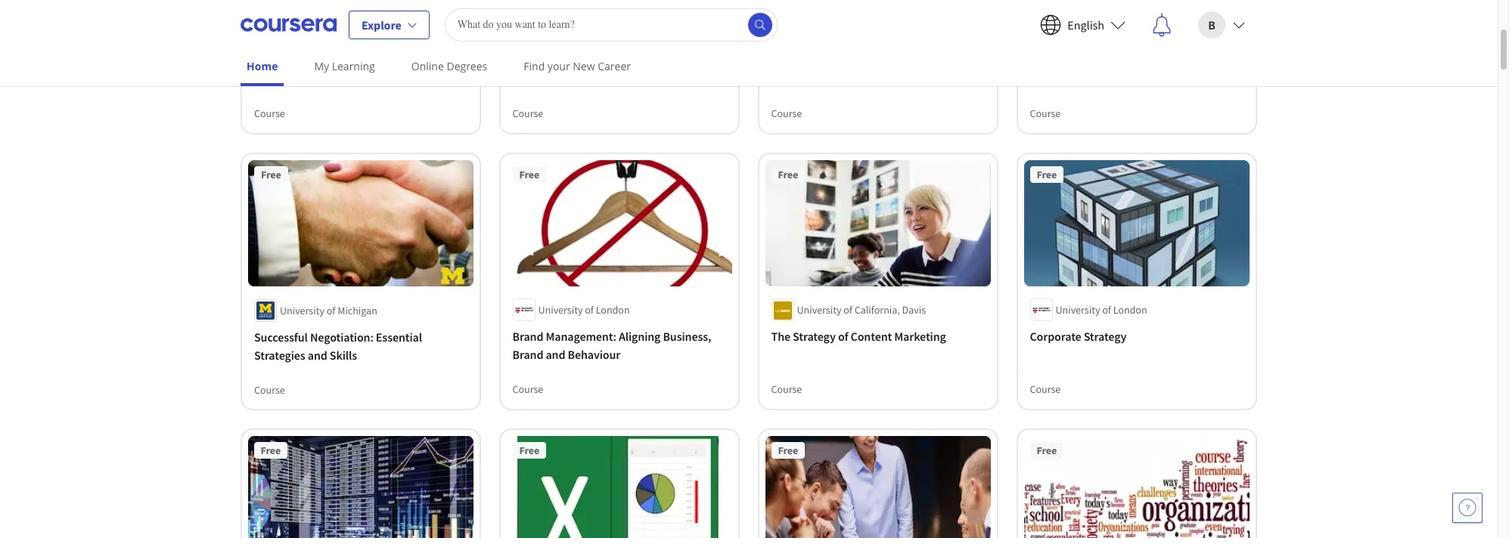Task type: describe. For each thing, give the bounding box(es) containing it.
home
[[247, 59, 278, 73]]

help center image
[[1459, 499, 1477, 518]]

b
[[1209, 17, 1216, 32]]

california,
[[855, 304, 901, 317]]

university for successful
[[280, 304, 325, 317]]

and inside introduction to negotiation: a strategic playbook for becoming a principled and persuasive negotiator
[[957, 53, 976, 68]]

agile with atlassian jira
[[254, 35, 375, 50]]

my learning link
[[308, 49, 381, 83]]

private equity and venture capital link
[[1031, 33, 1244, 51]]

your
[[548, 59, 570, 73]]

to for generative
[[580, 35, 591, 50]]

venture
[[1127, 35, 1167, 50]]

agile with atlassian jira link
[[254, 33, 468, 51]]

michigan
[[338, 304, 378, 317]]

introduction to negotiation: a strategic playbook for becoming a principled and persuasive negotiator link
[[772, 33, 985, 88]]

persuasive
[[772, 71, 827, 86]]

new
[[573, 59, 595, 73]]

corporate strategy
[[1031, 329, 1128, 345]]

introduction for introduction to negotiation: a strategic playbook for becoming a principled and persuasive negotiator
[[772, 35, 837, 50]]

course for introduction to negotiation: a strategic playbook for becoming a principled and persuasive negotiator
[[772, 106, 803, 120]]

agile
[[254, 35, 280, 50]]

negotiator
[[830, 71, 884, 86]]

content
[[851, 329, 893, 345]]

of left content
[[839, 329, 849, 345]]

to for negotiation:
[[839, 35, 850, 50]]

0 vertical spatial atlassian
[[280, 9, 320, 22]]

of for aligning
[[586, 304, 594, 317]]

business,
[[664, 329, 712, 345]]

find your new career link
[[518, 49, 637, 83]]

strategic
[[927, 35, 972, 50]]

and inside successful negotiation: essential strategies and skills
[[308, 348, 327, 363]]

marketing
[[895, 329, 947, 345]]

università
[[1056, 9, 1101, 22]]

ai
[[651, 35, 661, 50]]

with
[[282, 35, 305, 50]]

capital
[[1169, 35, 1206, 50]]

a
[[918, 35, 924, 50]]

equity
[[1069, 35, 1102, 50]]

university of michigan
[[280, 304, 378, 317]]

london for strategy
[[1114, 304, 1148, 317]]

coursera image
[[241, 12, 337, 37]]

london for management:
[[596, 304, 630, 317]]

private
[[1031, 35, 1067, 50]]

becoming
[[840, 53, 891, 68]]

english
[[1068, 17, 1105, 32]]

university for the
[[798, 304, 842, 317]]

successful negotiation: essential strategies and skills
[[254, 329, 422, 363]]

and inside brand management: aligning business, brand and behaviour
[[546, 348, 566, 363]]

course for introduction to generative ai
[[513, 106, 544, 120]]

università bocconi
[[1056, 9, 1139, 22]]

university of london for management:
[[539, 304, 630, 317]]

course for successful negotiation: essential strategies and skills
[[254, 383, 285, 397]]

corporate
[[1031, 329, 1082, 345]]

corporate strategy link
[[1031, 328, 1244, 346]]

What do you want to learn? text field
[[445, 8, 778, 41]]

course for agile with atlassian jira
[[254, 106, 285, 120]]



Task type: locate. For each thing, give the bounding box(es) containing it.
of for of
[[844, 304, 853, 317]]

cloud
[[572, 9, 598, 22]]

find
[[524, 59, 545, 73]]

1 vertical spatial brand
[[513, 348, 544, 363]]

to up new
[[580, 35, 591, 50]]

and left "skills"
[[308, 348, 327, 363]]

university up "the strategy of content marketing"
[[798, 304, 842, 317]]

1 horizontal spatial introduction
[[772, 35, 837, 50]]

successful negotiation: essential strategies and skills link
[[254, 328, 468, 364]]

negotiation: up "skills"
[[310, 329, 374, 345]]

english button
[[1029, 0, 1138, 49]]

2 brand from the top
[[513, 348, 544, 363]]

introduction to negotiation: a strategic playbook for becoming a principled and persuasive negotiator
[[772, 35, 976, 86]]

3 university from the left
[[798, 304, 842, 317]]

course
[[254, 106, 285, 120], [513, 106, 544, 120], [772, 106, 803, 120], [1031, 106, 1062, 120], [254, 383, 285, 397], [513, 383, 544, 397], [772, 383, 803, 397], [1031, 383, 1062, 397]]

university up "corporate strategy"
[[1056, 304, 1101, 317]]

negotiation:
[[852, 35, 915, 50], [310, 329, 374, 345]]

london
[[596, 304, 630, 317], [1114, 304, 1148, 317]]

and down "strategic"
[[957, 53, 976, 68]]

of up "the strategy of content marketing"
[[844, 304, 853, 317]]

of up management:
[[586, 304, 594, 317]]

career
[[598, 59, 631, 73]]

explore button
[[349, 10, 430, 39]]

course for brand management: aligning business, brand and behaviour
[[513, 383, 544, 397]]

behaviour
[[568, 348, 621, 363]]

introduction up playbook
[[772, 35, 837, 50]]

london up brand management: aligning business, brand and behaviour
[[596, 304, 630, 317]]

playbook
[[772, 53, 820, 68]]

generative
[[593, 35, 649, 50]]

university of london for strategy
[[1056, 304, 1148, 317]]

negotiation: inside successful negotiation: essential strategies and skills
[[310, 329, 374, 345]]

4 university from the left
[[1056, 304, 1101, 317]]

1 strategy from the left
[[794, 329, 836, 345]]

1 introduction from the left
[[513, 35, 578, 50]]

2 university from the left
[[539, 304, 583, 317]]

atlassian up with
[[280, 9, 320, 22]]

university of london
[[539, 304, 630, 317], [1056, 304, 1148, 317]]

university up management:
[[539, 304, 583, 317]]

introduction inside introduction to negotiation: a strategic playbook for becoming a principled and persuasive negotiator
[[772, 35, 837, 50]]

strategy for the
[[794, 329, 836, 345]]

home link
[[241, 49, 284, 86]]

aligning
[[619, 329, 661, 345]]

strategy inside the strategy of content marketing link
[[794, 329, 836, 345]]

1 vertical spatial atlassian
[[307, 35, 354, 50]]

0 horizontal spatial london
[[596, 304, 630, 317]]

2 london from the left
[[1114, 304, 1148, 317]]

atlassian
[[280, 9, 320, 22], [307, 35, 354, 50]]

online degrees
[[412, 59, 488, 73]]

1 horizontal spatial london
[[1114, 304, 1148, 317]]

negotiation: inside introduction to negotiation: a strategic playbook for becoming a principled and persuasive negotiator
[[852, 35, 915, 50]]

0 horizontal spatial to
[[580, 35, 591, 50]]

course for private equity and venture capital
[[1031, 106, 1062, 120]]

2 to from the left
[[839, 35, 850, 50]]

1 horizontal spatial to
[[839, 35, 850, 50]]

b button
[[1187, 0, 1258, 49]]

strategy
[[794, 329, 836, 345], [1085, 329, 1128, 345]]

1 vertical spatial negotiation:
[[310, 329, 374, 345]]

brand
[[513, 329, 544, 345], [513, 348, 544, 363]]

1 university of london from the left
[[539, 304, 630, 317]]

negotiation: up the a
[[852, 35, 915, 50]]

university
[[280, 304, 325, 317], [539, 304, 583, 317], [798, 304, 842, 317], [1056, 304, 1101, 317]]

brand management: aligning business, brand and behaviour link
[[513, 328, 727, 364]]

1 to from the left
[[580, 35, 591, 50]]

jira
[[356, 35, 375, 50]]

my learning
[[314, 59, 375, 73]]

university up successful
[[280, 304, 325, 317]]

brand left management:
[[513, 329, 544, 345]]

0 vertical spatial negotiation:
[[852, 35, 915, 50]]

management:
[[546, 329, 617, 345]]

and
[[1105, 35, 1124, 50], [957, 53, 976, 68], [308, 348, 327, 363], [546, 348, 566, 363]]

atlassian up the my
[[307, 35, 354, 50]]

1 university from the left
[[280, 304, 325, 317]]

brand left behaviour
[[513, 348, 544, 363]]

and down management:
[[546, 348, 566, 363]]

strategies
[[254, 348, 305, 363]]

strategy right the
[[794, 329, 836, 345]]

to up becoming
[[839, 35, 850, 50]]

skills
[[330, 348, 357, 363]]

bocconi
[[1103, 9, 1139, 22]]

a
[[893, 53, 899, 68]]

0 vertical spatial brand
[[513, 329, 544, 345]]

principled
[[902, 53, 954, 68]]

None search field
[[445, 8, 778, 41]]

of
[[327, 304, 336, 317], [586, 304, 594, 317], [844, 304, 853, 317], [1103, 304, 1112, 317], [839, 329, 849, 345]]

online
[[412, 59, 444, 73]]

the strategy of content marketing link
[[772, 328, 985, 346]]

1 london from the left
[[596, 304, 630, 317]]

strategy inside corporate strategy link
[[1085, 329, 1128, 345]]

0 horizontal spatial university of london
[[539, 304, 630, 317]]

1 horizontal spatial university of london
[[1056, 304, 1148, 317]]

to
[[580, 35, 591, 50], [839, 35, 850, 50]]

introduction
[[513, 35, 578, 50], [772, 35, 837, 50]]

of for essential
[[327, 304, 336, 317]]

1 horizontal spatial negotiation:
[[852, 35, 915, 50]]

the
[[772, 329, 791, 345]]

course for corporate strategy
[[1031, 383, 1062, 397]]

of left michigan
[[327, 304, 336, 317]]

atlassian inside agile with atlassian jira link
[[307, 35, 354, 50]]

introduction to generative ai link
[[513, 33, 727, 51]]

explore
[[362, 17, 402, 32]]

google cloud
[[539, 9, 598, 22]]

0 horizontal spatial negotiation:
[[310, 329, 374, 345]]

1 horizontal spatial strategy
[[1085, 329, 1128, 345]]

to inside introduction to negotiation: a strategic playbook for becoming a principled and persuasive negotiator
[[839, 35, 850, 50]]

google
[[539, 9, 570, 22]]

introduction for introduction to generative ai
[[513, 35, 578, 50]]

2 strategy from the left
[[1085, 329, 1128, 345]]

online degrees link
[[405, 49, 494, 83]]

private equity and venture capital
[[1031, 35, 1206, 50]]

for
[[823, 53, 837, 68]]

university for corporate
[[1056, 304, 1101, 317]]

my
[[314, 59, 329, 73]]

strategy for corporate
[[1085, 329, 1128, 345]]

degrees
[[447, 59, 488, 73]]

introduction up find
[[513, 35, 578, 50]]

2 university of london from the left
[[1056, 304, 1148, 317]]

0 horizontal spatial strategy
[[794, 329, 836, 345]]

2 introduction from the left
[[772, 35, 837, 50]]

and down 'bocconi'
[[1105, 35, 1124, 50]]

london up corporate strategy link
[[1114, 304, 1148, 317]]

0 horizontal spatial introduction
[[513, 35, 578, 50]]

strategy right the corporate
[[1085, 329, 1128, 345]]

introduction to generative ai
[[513, 35, 661, 50]]

learning
[[332, 59, 375, 73]]

university of london up management:
[[539, 304, 630, 317]]

university for brand
[[539, 304, 583, 317]]

university of california, davis
[[798, 304, 927, 317]]

find your new career
[[524, 59, 631, 73]]

free
[[261, 168, 281, 181], [520, 168, 540, 181], [779, 168, 799, 181], [1038, 168, 1058, 181], [261, 444, 281, 458], [520, 444, 540, 458], [779, 444, 799, 458], [1038, 444, 1058, 458]]

1 brand from the top
[[513, 329, 544, 345]]

the strategy of content marketing
[[772, 329, 947, 345]]

course for the strategy of content marketing
[[772, 383, 803, 397]]

essential
[[376, 329, 422, 345]]

successful
[[254, 329, 308, 345]]

brand management: aligning business, brand and behaviour
[[513, 329, 712, 363]]

davis
[[903, 304, 927, 317]]

university of london up "corporate strategy"
[[1056, 304, 1148, 317]]

of up "corporate strategy"
[[1103, 304, 1112, 317]]



Task type: vqa. For each thing, say whether or not it's contained in the screenshot.


